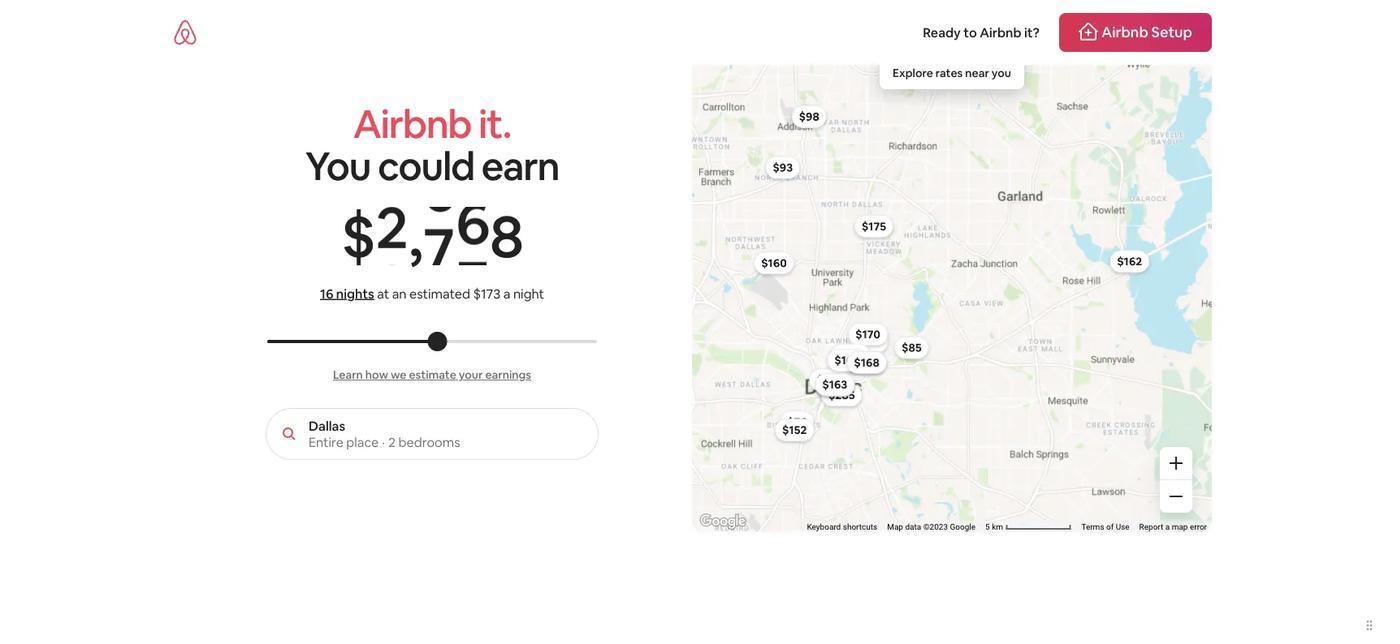 Task type: vqa. For each thing, say whether or not it's contained in the screenshot.
the Action required
no



Task type: locate. For each thing, give the bounding box(es) containing it.
your
[[459, 368, 483, 383]]

0 vertical spatial $175
[[862, 219, 886, 234]]

$175
[[862, 219, 886, 234], [857, 334, 881, 349]]

$63
[[824, 380, 844, 395]]

0 horizontal spatial airbnb
[[353, 99, 471, 149]]

how
[[365, 368, 388, 383]]

$93 button
[[766, 156, 800, 179], [816, 376, 851, 399]]

1 horizontal spatial $93
[[824, 380, 844, 395]]

a right $173
[[503, 286, 510, 302]]

0 horizontal spatial $93
[[773, 160, 793, 175]]

explore rates near you
[[893, 66, 1011, 80]]

$168
[[854, 356, 880, 370]]

map region
[[556, 0, 1384, 641]]

$163 $175
[[834, 219, 886, 368]]

zoom out image
[[1170, 491, 1183, 504]]

place
[[346, 434, 379, 451]]

$285
[[829, 388, 855, 403]]

learn
[[333, 368, 363, 383]]

zoom in image
[[1170, 457, 1183, 470]]

airbnb
[[1101, 23, 1148, 42], [980, 24, 1022, 41], [353, 99, 471, 149]]

of
[[1106, 523, 1114, 533]]

$163
[[834, 353, 860, 368], [822, 378, 847, 393]]

1 vertical spatial $175 button
[[850, 330, 889, 353]]

$117 button
[[817, 375, 855, 397]]

dallas
[[309, 418, 345, 435]]

setup
[[1152, 23, 1192, 42]]

0 vertical spatial $175 button
[[854, 215, 894, 238]]

airbnb setup link
[[1059, 13, 1212, 52]]

google
[[950, 523, 976, 533]]

0 vertical spatial 2
[[376, 198, 407, 274]]

7
[[423, 198, 453, 274]]

google image
[[696, 512, 750, 533]]

16 nights button
[[320, 285, 374, 303]]

it.
[[478, 99, 511, 149]]

0 horizontal spatial a
[[503, 286, 510, 302]]

$152
[[782, 423, 807, 438]]

0 vertical spatial a
[[503, 286, 510, 302]]

$170 button
[[848, 323, 888, 346]]

2 left , at the top left of the page
[[376, 198, 407, 274]]

keyboard
[[807, 523, 841, 533]]

shortcuts
[[843, 523, 877, 533]]

$257 button
[[830, 344, 871, 367]]

learn how we estimate your earnings
[[333, 368, 531, 383]]

5 km button
[[980, 521, 1077, 533]]

dallas entire place · 2 bedrooms
[[309, 418, 460, 451]]

bedrooms
[[398, 434, 460, 451]]

None range field
[[267, 340, 597, 344]]

1 horizontal spatial $93 button
[[816, 376, 851, 399]]

you could earn
[[305, 141, 559, 192]]

1 vertical spatial 2
[[388, 434, 396, 451]]

$163 inside the $152 $98 $163
[[822, 378, 847, 393]]

2 right the ·
[[388, 434, 396, 451]]

1 vertical spatial $175
[[857, 334, 881, 349]]

©2023
[[923, 523, 948, 533]]

$175 up the $168 button
[[857, 334, 881, 349]]

$93
[[773, 160, 793, 175], [824, 380, 844, 395]]

$192 button
[[847, 352, 886, 374]]

report
[[1139, 523, 1163, 533]]

1 vertical spatial $93
[[824, 380, 844, 395]]

$168 button
[[847, 352, 887, 374]]

1 vertical spatial a
[[1165, 523, 1170, 533]]

estimated
[[409, 286, 470, 302]]

$93 for the bottommost the $93 button
[[824, 380, 844, 395]]

$175 button
[[854, 215, 894, 238], [850, 330, 889, 353]]

$247
[[817, 373, 843, 388]]

earn
[[481, 141, 559, 192]]

0 vertical spatial $163 button
[[827, 349, 867, 372]]

a left the map
[[1165, 523, 1170, 533]]

airbnb homepage image
[[172, 19, 198, 45]]

$160 button
[[754, 252, 794, 275]]

$85
[[902, 341, 922, 355]]

$173
[[473, 286, 501, 302]]

$175 right the $152 $98 $163
[[862, 219, 886, 234]]

$175 button right the $152 $98 $163
[[854, 215, 894, 238]]

1 horizontal spatial a
[[1165, 523, 1170, 533]]

$175 button up $168 on the right bottom of the page
[[850, 330, 889, 353]]

terms of use link
[[1082, 523, 1130, 533]]

a
[[503, 286, 510, 302], [1165, 523, 1170, 533]]

$160
[[761, 256, 787, 271]]

0 horizontal spatial $93 button
[[766, 156, 800, 179]]

$162 button
[[1110, 250, 1150, 273]]

ready to airbnb it?
[[923, 24, 1040, 41]]

$163 inside $163 $175
[[834, 353, 860, 368]]

terms
[[1082, 523, 1104, 533]]

airbnb for airbnb it.
[[353, 99, 471, 149]]

estimate
[[409, 368, 456, 383]]

entire
[[309, 434, 343, 451]]

0 vertical spatial $93
[[773, 160, 793, 175]]

$98 button
[[792, 105, 827, 128]]

report a map error
[[1139, 523, 1207, 533]]

airbnb it.
[[353, 99, 511, 149]]

an
[[392, 286, 407, 302]]

2
[[376, 198, 407, 274], [388, 434, 396, 451]]

16
[[320, 286, 333, 302]]

$93 for top the $93 button
[[773, 160, 793, 175]]

ready
[[923, 24, 961, 41]]

1 vertical spatial $163
[[822, 378, 847, 393]]

$152 button
[[775, 419, 814, 442]]

explore rates near you button
[[880, 57, 1024, 89]]

km
[[992, 523, 1003, 533]]

0 vertical spatial $163
[[834, 353, 860, 368]]

2 horizontal spatial airbnb
[[1101, 23, 1148, 42]]



Task type: describe. For each thing, give the bounding box(es) containing it.
airbnb setup
[[1101, 23, 1192, 42]]

report a map error link
[[1139, 523, 1207, 533]]

data
[[905, 523, 921, 533]]

earnings
[[485, 368, 531, 383]]

$152 $98 $163
[[782, 110, 847, 438]]

night
[[513, 286, 544, 302]]

$162
[[1117, 254, 1142, 269]]

$257 $170
[[838, 328, 881, 363]]

nights
[[336, 286, 374, 302]]

$285 button
[[821, 384, 862, 407]]

$247 button
[[809, 369, 850, 392]]

$170
[[856, 328, 881, 342]]

rates
[[936, 66, 963, 80]]

map
[[887, 523, 903, 533]]

1 horizontal spatial airbnb
[[980, 24, 1022, 41]]

6
[[456, 198, 489, 274]]

you
[[305, 141, 371, 192]]

map
[[1172, 523, 1188, 533]]

keyboard shortcuts
[[807, 523, 877, 533]]

1 vertical spatial $93 button
[[816, 376, 851, 399]]

could
[[378, 141, 474, 192]]

map data ©2023 google
[[887, 523, 976, 533]]

$192
[[854, 356, 879, 370]]

learn how we estimate your earnings button
[[333, 368, 531, 383]]

to
[[964, 24, 977, 41]]

explore
[[893, 66, 933, 80]]

terms of use
[[1082, 523, 1130, 533]]

0 vertical spatial $93 button
[[766, 156, 800, 179]]

5
[[985, 523, 990, 533]]

near
[[965, 66, 989, 80]]

,
[[408, 198, 421, 274]]

$257
[[838, 348, 863, 363]]

use
[[1116, 523, 1130, 533]]

$76 button
[[780, 411, 814, 434]]

you
[[992, 66, 1011, 80]]

keyboard shortcuts button
[[807, 522, 877, 533]]

$63 button
[[817, 376, 851, 399]]

$117 $285
[[825, 379, 855, 403]]

$175 inside $163 $175
[[862, 219, 886, 234]]

2 inside dallas entire place · 2 bedrooms
[[388, 434, 396, 451]]

$ 2 , 7 6 8
[[341, 198, 522, 274]]

$85 button
[[894, 337, 929, 360]]

error
[[1190, 523, 1207, 533]]

$
[[341, 198, 374, 274]]

$117
[[825, 379, 848, 393]]

$98
[[799, 110, 819, 124]]

1 vertical spatial $163 button
[[815, 374, 855, 397]]

we
[[391, 368, 406, 383]]

airbnb for airbnb setup
[[1101, 23, 1148, 42]]

16 nights at an estimated $173 a night
[[320, 286, 544, 302]]

8
[[490, 198, 522, 274]]

5 km
[[985, 523, 1005, 533]]

at
[[377, 286, 389, 302]]

$76
[[787, 415, 807, 430]]

·
[[382, 434, 385, 451]]

it?
[[1024, 24, 1040, 41]]



